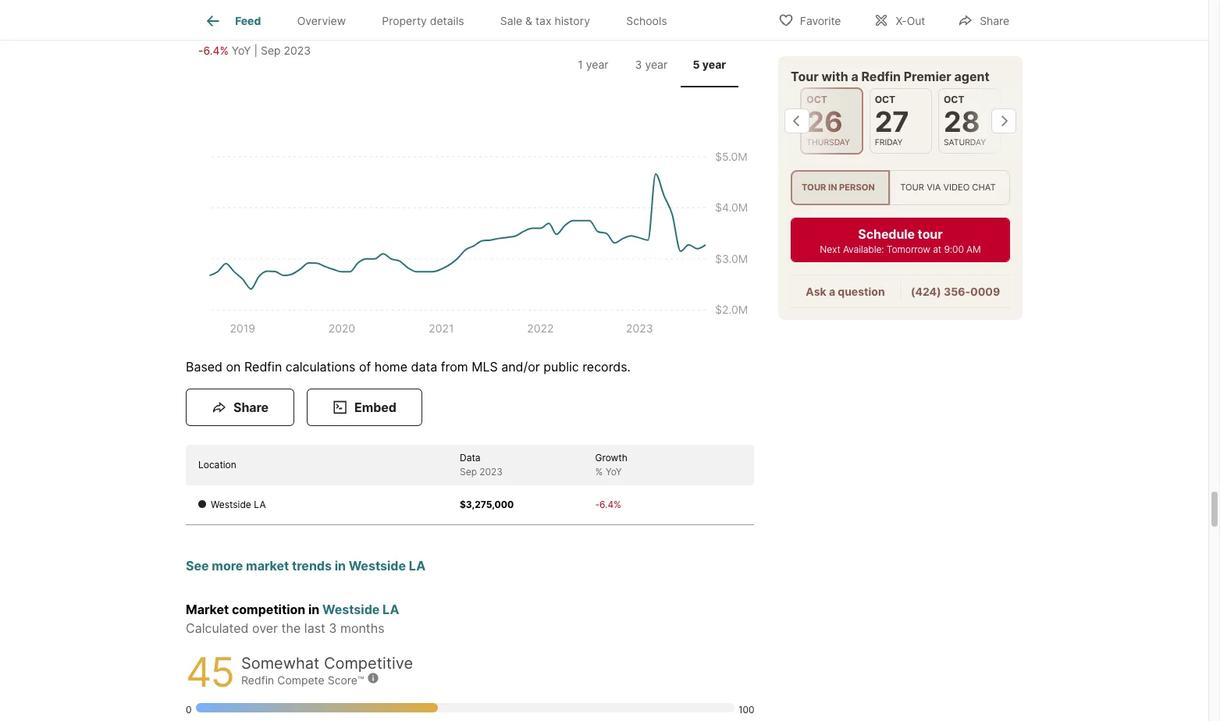 Task type: locate. For each thing, give the bounding box(es) containing it.
1 vertical spatial westside
[[349, 558, 406, 574]]

sep right |
[[261, 44, 281, 57]]

1 horizontal spatial la
[[383, 602, 399, 617]]

la inside market competition in westside la calculated over the last 3 months
[[383, 602, 399, 617]]

3
[[635, 58, 642, 71], [329, 620, 337, 636]]

0 vertical spatial redfin
[[862, 69, 901, 84]]

tour
[[791, 69, 819, 84], [802, 182, 827, 193], [900, 182, 925, 193]]

1 vertical spatial -
[[595, 499, 600, 510]]

yoy down growth
[[606, 466, 622, 478]]

0 horizontal spatial a
[[829, 285, 836, 298]]

redfin
[[862, 69, 901, 84], [244, 359, 282, 374], [241, 674, 274, 687]]

tour for tour with a redfin premier agent
[[791, 69, 819, 84]]

year for 1 year
[[586, 58, 609, 71]]

3 inside tab
[[635, 58, 642, 71]]

1 year from the left
[[586, 58, 609, 71]]

1 horizontal spatial in
[[335, 558, 346, 574]]

2023 down data
[[480, 466, 503, 478]]

trends
[[292, 558, 332, 574]]

see more market trends in westside la link
[[186, 556, 426, 600]]

a right with on the top of page
[[852, 69, 859, 84]]

year right 5
[[703, 58, 726, 71]]

0 vertical spatial share
[[980, 14, 1010, 27]]

chat
[[972, 182, 996, 193]]

oct
[[807, 94, 828, 105], [875, 94, 896, 105], [944, 94, 965, 105]]

westside la link
[[323, 602, 399, 617]]

redfin compete score ™
[[241, 674, 364, 687]]

-
[[198, 44, 203, 57], [595, 499, 600, 510]]

oct down 'tour with a redfin premier agent'
[[875, 94, 896, 105]]

overview tab
[[279, 2, 364, 40]]

1 horizontal spatial sep
[[460, 466, 477, 478]]

0 horizontal spatial share button
[[186, 389, 294, 426]]

somewhat competitive
[[241, 655, 413, 673]]

share button up agent at the top
[[945, 4, 1023, 36]]

1 vertical spatial 6.4%
[[600, 499, 621, 510]]

2 vertical spatial la
[[383, 602, 399, 617]]

100
[[739, 704, 755, 716]]

in inside market competition in westside la calculated over the last 3 months
[[308, 602, 320, 617]]

1
[[578, 58, 583, 71]]

2023
[[284, 44, 311, 57], [480, 466, 503, 478]]

0 vertical spatial in
[[829, 182, 837, 193]]

1 vertical spatial $3,275,000
[[460, 499, 514, 510]]

1 vertical spatial in
[[335, 558, 346, 574]]

3 year
[[635, 58, 668, 71]]

tour
[[918, 227, 943, 242]]

embed button
[[307, 389, 422, 426]]

1 horizontal spatial year
[[645, 58, 668, 71]]

45
[[186, 648, 233, 697]]

2 year from the left
[[645, 58, 668, 71]]

growth
[[595, 452, 628, 464]]

list box
[[791, 171, 1010, 206]]

1 vertical spatial 3
[[329, 620, 337, 636]]

via
[[927, 182, 941, 193]]

in left person
[[829, 182, 837, 193]]

in right trends
[[335, 558, 346, 574]]

out
[[907, 14, 926, 27]]

property
[[382, 14, 427, 28]]

0 vertical spatial 2023
[[284, 44, 311, 57]]

None button
[[801, 87, 863, 155], [870, 88, 932, 154], [939, 88, 1001, 154], [801, 87, 863, 155], [870, 88, 932, 154], [939, 88, 1001, 154]]

share button down on
[[186, 389, 294, 426]]

tax
[[536, 14, 552, 28]]

%
[[595, 466, 603, 478]]

1 horizontal spatial 6.4%
[[600, 499, 621, 510]]

0 vertical spatial -
[[198, 44, 203, 57]]

- left |
[[198, 44, 203, 57]]

0009
[[971, 285, 1001, 298]]

year
[[586, 58, 609, 71], [645, 58, 668, 71], [703, 58, 726, 71]]

0 horizontal spatial oct
[[807, 94, 828, 105]]

2 horizontal spatial la
[[409, 558, 426, 574]]

2 vertical spatial in
[[308, 602, 320, 617]]

0 vertical spatial tab list
[[186, 0, 698, 40]]

1 year
[[578, 58, 609, 71]]

6.4% down %
[[600, 499, 621, 510]]

1 vertical spatial 2023
[[480, 466, 503, 478]]

1 horizontal spatial 2023
[[480, 466, 503, 478]]

compete
[[277, 674, 325, 687]]

0 horizontal spatial 2023
[[284, 44, 311, 57]]

2 horizontal spatial in
[[829, 182, 837, 193]]

tomorrow
[[887, 244, 931, 256]]

history
[[555, 14, 590, 28]]

calculations
[[286, 359, 356, 374]]

tour for tour in person
[[802, 182, 827, 193]]

28
[[944, 105, 980, 139]]

competitive
[[324, 655, 413, 673]]

in inside the see more market trends in westside la link
[[335, 558, 346, 574]]

0 horizontal spatial in
[[308, 602, 320, 617]]

0 horizontal spatial -
[[198, 44, 203, 57]]

3 year from the left
[[703, 58, 726, 71]]

0 vertical spatial $3,275,000
[[198, 14, 295, 36]]

records.
[[583, 359, 631, 374]]

1 horizontal spatial oct
[[875, 94, 896, 105]]

based on redfin calculations of home data from mls and/or public records.
[[186, 359, 631, 374]]

0 horizontal spatial 6.4%
[[203, 44, 229, 57]]

oct inside oct 26 thursday
[[807, 94, 828, 105]]

yoy left |
[[232, 44, 251, 57]]

0 horizontal spatial yoy
[[232, 44, 251, 57]]

0 vertical spatial 6.4%
[[203, 44, 229, 57]]

0 horizontal spatial sep
[[261, 44, 281, 57]]

oct for 28
[[944, 94, 965, 105]]

2 vertical spatial westside
[[323, 602, 380, 617]]

$3,275,000 down data sep 2023
[[460, 499, 514, 510]]

year for 3 year
[[645, 58, 668, 71]]

0 horizontal spatial la
[[254, 499, 266, 510]]

oct inside oct 27 friday
[[875, 94, 896, 105]]

yoy for % yoy
[[606, 466, 622, 478]]

tour via video chat
[[900, 182, 996, 193]]

westside inside market competition in westside la calculated over the last 3 months
[[323, 602, 380, 617]]

share button
[[945, 4, 1023, 36], [186, 389, 294, 426]]

feed
[[235, 14, 261, 28]]

- down %
[[595, 499, 600, 510]]

available:
[[843, 244, 884, 256]]

0 vertical spatial 3
[[635, 58, 642, 71]]

sale & tax history tab
[[482, 2, 608, 40]]

with
[[822, 69, 849, 84]]

6.4% down feed link
[[203, 44, 229, 57]]

redfin up oct 27 friday
[[862, 69, 901, 84]]

0 vertical spatial share button
[[945, 4, 1023, 36]]

in
[[829, 182, 837, 193], [335, 558, 346, 574], [308, 602, 320, 617]]

share up agent at the top
[[980, 14, 1010, 27]]

1 horizontal spatial -
[[595, 499, 600, 510]]

2 horizontal spatial year
[[703, 58, 726, 71]]

0 vertical spatial la
[[254, 499, 266, 510]]

ask a question
[[806, 285, 885, 298]]

year left 5
[[645, 58, 668, 71]]

1 year tab
[[564, 45, 622, 84]]

0 vertical spatial sep
[[261, 44, 281, 57]]

0 horizontal spatial $3,275,000
[[198, 14, 295, 36]]

™
[[358, 674, 364, 687]]

feed link
[[204, 12, 261, 30]]

next image
[[992, 109, 1017, 134]]

tour in person
[[802, 182, 875, 193]]

tab list containing 1 year
[[561, 42, 742, 87]]

1 horizontal spatial yoy
[[606, 466, 622, 478]]

redfin down somewhat at the bottom of the page
[[241, 674, 274, 687]]

2 oct from the left
[[875, 94, 896, 105]]

sep down data
[[460, 466, 477, 478]]

westside up westside la link
[[349, 558, 406, 574]]

sale & tax history
[[500, 14, 590, 28]]

1 vertical spatial redfin
[[244, 359, 282, 374]]

tour left with on the top of page
[[791, 69, 819, 84]]

tab list
[[186, 0, 698, 40], [561, 42, 742, 87]]

1 horizontal spatial share button
[[945, 4, 1023, 36]]

6.4% for -6.4% yoy | sep 2023
[[203, 44, 229, 57]]

1 horizontal spatial 3
[[635, 58, 642, 71]]

public
[[544, 359, 579, 374]]

3 down schools tab
[[635, 58, 642, 71]]

share down on
[[233, 399, 269, 415]]

oct down agent at the top
[[944, 94, 965, 105]]

oct down with on the top of page
[[807, 94, 828, 105]]

redfin right on
[[244, 359, 282, 374]]

more
[[212, 558, 243, 574]]

2 horizontal spatial oct
[[944, 94, 965, 105]]

a right ask
[[829, 285, 836, 298]]

agent
[[955, 69, 990, 84]]

year inside 5 year tab
[[703, 58, 726, 71]]

of
[[359, 359, 371, 374]]

1 vertical spatial share
[[233, 399, 269, 415]]

0 horizontal spatial year
[[586, 58, 609, 71]]

1 oct from the left
[[807, 94, 828, 105]]

oct inside oct 28 saturday
[[944, 94, 965, 105]]

1 vertical spatial tab list
[[561, 42, 742, 87]]

westside down location
[[211, 499, 251, 510]]

yoy inside growth % yoy
[[606, 466, 622, 478]]

0 vertical spatial a
[[852, 69, 859, 84]]

2023 down overview tab
[[284, 44, 311, 57]]

in up last
[[308, 602, 320, 617]]

year right 1
[[586, 58, 609, 71]]

year inside 3 year tab
[[645, 58, 668, 71]]

somewhat
[[241, 655, 320, 673]]

2023 inside data sep 2023
[[480, 466, 503, 478]]

westside up months
[[323, 602, 380, 617]]

property details tab
[[364, 2, 482, 40]]

year inside 1 year tab
[[586, 58, 609, 71]]

$3,275,000 up -6.4% yoy | sep 2023
[[198, 14, 295, 36]]

oct 27 friday
[[875, 94, 910, 148]]

6.4%
[[203, 44, 229, 57], [600, 499, 621, 510]]

oct 26 thursday
[[807, 94, 850, 148]]

3 right last
[[329, 620, 337, 636]]

yoy
[[232, 44, 251, 57], [606, 466, 622, 478]]

data
[[411, 359, 438, 374]]

1 vertical spatial yoy
[[606, 466, 622, 478]]

tab list containing feed
[[186, 0, 698, 40]]

westside
[[211, 499, 251, 510], [349, 558, 406, 574], [323, 602, 380, 617]]

ask
[[806, 285, 827, 298]]

mls
[[472, 359, 498, 374]]

oct for 26
[[807, 94, 828, 105]]

1 vertical spatial la
[[409, 558, 426, 574]]

tour left via
[[900, 182, 925, 193]]

0 vertical spatial yoy
[[232, 44, 251, 57]]

0 horizontal spatial 3
[[329, 620, 337, 636]]

1 vertical spatial sep
[[460, 466, 477, 478]]

tour left person
[[802, 182, 827, 193]]

3 oct from the left
[[944, 94, 965, 105]]



Task type: vqa. For each thing, say whether or not it's contained in the screenshot.
first the Oct
yes



Task type: describe. For each thing, give the bounding box(es) containing it.
months
[[340, 620, 385, 636]]

1 horizontal spatial share
[[980, 14, 1010, 27]]

premier
[[904, 69, 952, 84]]

calculated
[[186, 620, 249, 636]]

5 year
[[693, 58, 726, 71]]

see
[[186, 558, 209, 574]]

1 vertical spatial a
[[829, 285, 836, 298]]

schedule
[[858, 227, 915, 242]]

person
[[839, 182, 875, 193]]

on
[[226, 359, 241, 374]]

tour with a redfin premier agent
[[791, 69, 990, 84]]

1 vertical spatial share button
[[186, 389, 294, 426]]

score
[[328, 674, 358, 687]]

market
[[246, 558, 289, 574]]

(424) 356-0009 link
[[911, 285, 1001, 298]]

oct for 27
[[875, 94, 896, 105]]

5 year tab
[[681, 45, 739, 84]]

1 horizontal spatial $3,275,000
[[460, 499, 514, 510]]

at
[[933, 244, 942, 256]]

sep inside data sep 2023
[[460, 466, 477, 478]]

am
[[967, 244, 981, 256]]

over
[[252, 620, 278, 636]]

favorite button
[[765, 4, 855, 36]]

tour for tour via video chat
[[900, 182, 925, 193]]

x-out
[[896, 14, 926, 27]]

based
[[186, 359, 223, 374]]

market
[[186, 602, 229, 617]]

question
[[838, 285, 885, 298]]

the
[[282, 620, 301, 636]]

from
[[441, 359, 468, 374]]

27
[[875, 105, 910, 139]]

6.4% for -6.4%
[[600, 499, 621, 510]]

data
[[460, 452, 481, 464]]

previous image
[[785, 109, 810, 134]]

thursday
[[807, 137, 850, 148]]

next
[[820, 244, 841, 256]]

list box containing tour in person
[[791, 171, 1010, 206]]

property details
[[382, 14, 464, 28]]

favorite
[[800, 14, 841, 27]]

data sep 2023
[[460, 452, 503, 478]]

competition
[[232, 602, 306, 617]]

market competition in westside la calculated over the last 3 months
[[186, 602, 399, 636]]

oct 28 saturday
[[944, 94, 986, 148]]

sale
[[500, 14, 523, 28]]

0
[[186, 704, 192, 716]]

-6.4% yoy | sep 2023
[[198, 44, 311, 57]]

growth % yoy
[[595, 452, 628, 478]]

schools
[[626, 14, 667, 28]]

location
[[198, 459, 236, 471]]

friday
[[875, 137, 903, 148]]

2 vertical spatial redfin
[[241, 674, 274, 687]]

5
[[693, 58, 700, 71]]

saturday
[[944, 137, 986, 148]]

(424) 356-0009
[[911, 285, 1001, 298]]

3 year tab
[[622, 45, 681, 84]]

westside la
[[211, 499, 266, 510]]

in inside list box
[[829, 182, 837, 193]]

home
[[375, 359, 408, 374]]

year for 5 year
[[703, 58, 726, 71]]

see more market trends in westside la
[[186, 558, 426, 574]]

0 vertical spatial westside
[[211, 499, 251, 510]]

26
[[807, 105, 843, 139]]

schools tab
[[608, 2, 685, 40]]

details
[[430, 14, 464, 28]]

and/or
[[501, 359, 540, 374]]

- for -6.4% yoy | sep 2023
[[198, 44, 203, 57]]

|
[[254, 44, 258, 57]]

-6.4%
[[595, 499, 621, 510]]

356-
[[944, 285, 971, 298]]

- for -6.4%
[[595, 499, 600, 510]]

9:00
[[944, 244, 964, 256]]

last
[[304, 620, 326, 636]]

x-
[[896, 14, 907, 27]]

video
[[944, 182, 970, 193]]

&
[[526, 14, 533, 28]]

embed
[[354, 399, 396, 415]]

3 inside market competition in westside la calculated over the last 3 months
[[329, 620, 337, 636]]

1 horizontal spatial a
[[852, 69, 859, 84]]

0 horizontal spatial share
[[233, 399, 269, 415]]

schedule tour next available: tomorrow at 9:00 am
[[820, 227, 981, 256]]

ask a question link
[[806, 285, 885, 298]]

(424)
[[911, 285, 942, 298]]

yoy for yoy
[[232, 44, 251, 57]]



